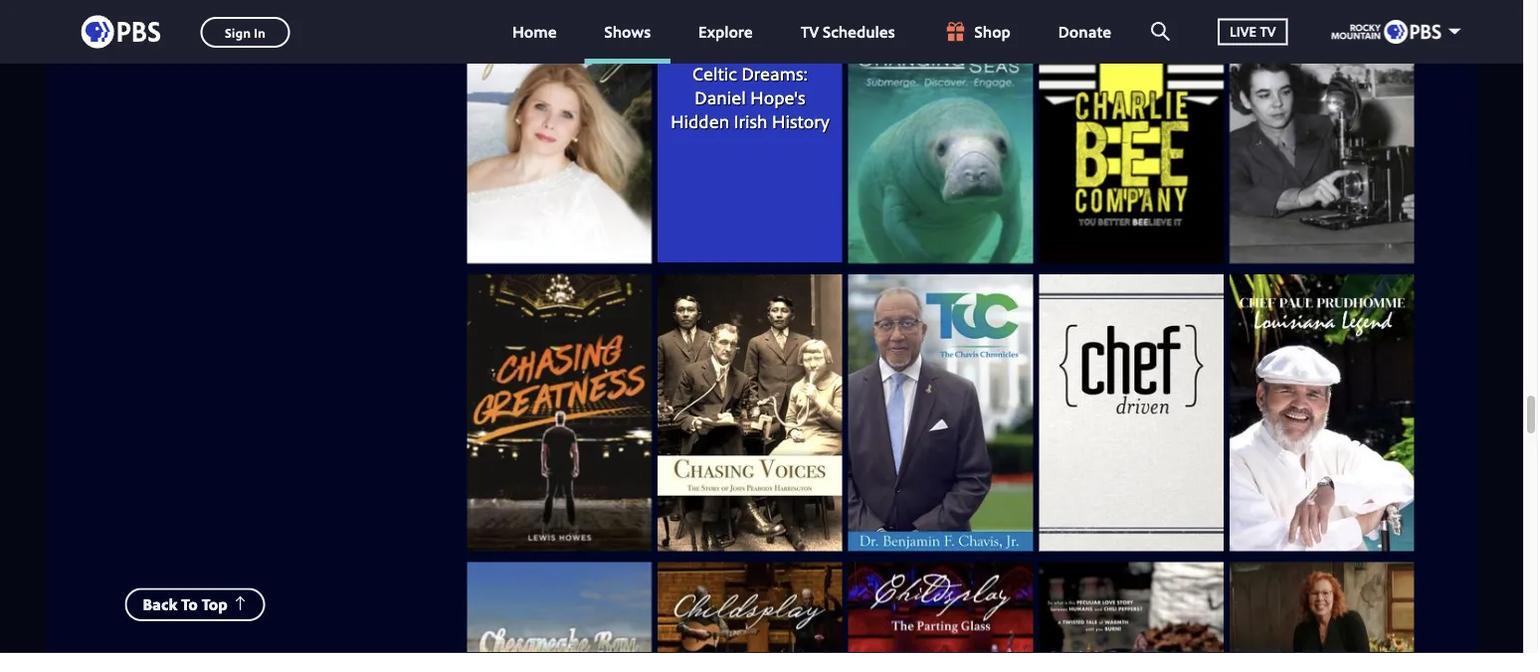 Task type: vqa. For each thing, say whether or not it's contained in the screenshot.
the leftmost 'TV'
yes



Task type: locate. For each thing, give the bounding box(es) containing it.
chasing greatness image
[[467, 275, 652, 552]]

explore
[[699, 21, 753, 42]]

charlotte mansfield: a woman photographer goes to war image
[[1230, 0, 1415, 264]]

shows
[[605, 21, 651, 42]]

tv left schedules
[[801, 21, 819, 42]]

home
[[513, 21, 557, 42]]

0 horizontal spatial tv
[[801, 21, 819, 42]]

dreams:
[[742, 61, 808, 85]]

chef paul prudhomme: louisiana legend image
[[1230, 275, 1415, 552]]

back
[[143, 594, 178, 616]]

hidden
[[671, 109, 730, 133]]

tv right live
[[1260, 22, 1276, 41]]

live tv link
[[1198, 0, 1308, 64]]

chef driven image
[[1039, 275, 1224, 552]]

rmpbs image
[[1332, 20, 1442, 44]]

chasing voices image
[[658, 275, 843, 552]]

tv
[[801, 21, 819, 42], [1260, 22, 1276, 41]]

celtic dreams: daniel hope's hidden irish history
[[671, 61, 830, 133]]

donate
[[1059, 21, 1112, 42]]

donate link
[[1039, 0, 1132, 64]]

chiliheads image
[[1039, 563, 1224, 654]]

charlie bee company image
[[1039, 0, 1224, 264]]

schedules
[[823, 21, 895, 42]]

pbs image
[[81, 9, 161, 54]]

tv schedules
[[801, 21, 895, 42]]



Task type: describe. For each thing, give the bounding box(es) containing it.
childsplay: the parting glass image
[[849, 563, 1033, 654]]

the chavis chronicles image
[[849, 275, 1033, 552]]

explore link
[[679, 0, 773, 64]]

back to top button
[[125, 589, 265, 622]]

history
[[772, 109, 830, 133]]

top
[[202, 594, 228, 616]]

christina cooks: back to the cutting board image
[[1230, 563, 1415, 654]]

changing seas image
[[849, 0, 1033, 264]]

hope's
[[751, 85, 806, 109]]

live tv
[[1230, 22, 1276, 41]]

chesapeake bay by air image
[[467, 563, 652, 654]]

shop link
[[923, 0, 1031, 64]]

a celtic awakening with faith marion robinson image
[[467, 0, 652, 264]]

live
[[1230, 22, 1257, 41]]

daniel
[[695, 85, 746, 109]]

childsplay: a story of fiddles, fiddlers and a fiddlemaker image
[[658, 563, 843, 654]]

home link
[[493, 0, 577, 64]]

search image
[[1152, 22, 1171, 41]]

1 horizontal spatial tv
[[1260, 22, 1276, 41]]

celtic
[[693, 61, 737, 85]]

to
[[181, 594, 198, 616]]

irish
[[734, 109, 768, 133]]

shop
[[975, 21, 1011, 42]]

shows link
[[585, 0, 671, 64]]

tv schedules link
[[781, 0, 915, 64]]

back to top
[[143, 594, 228, 616]]



